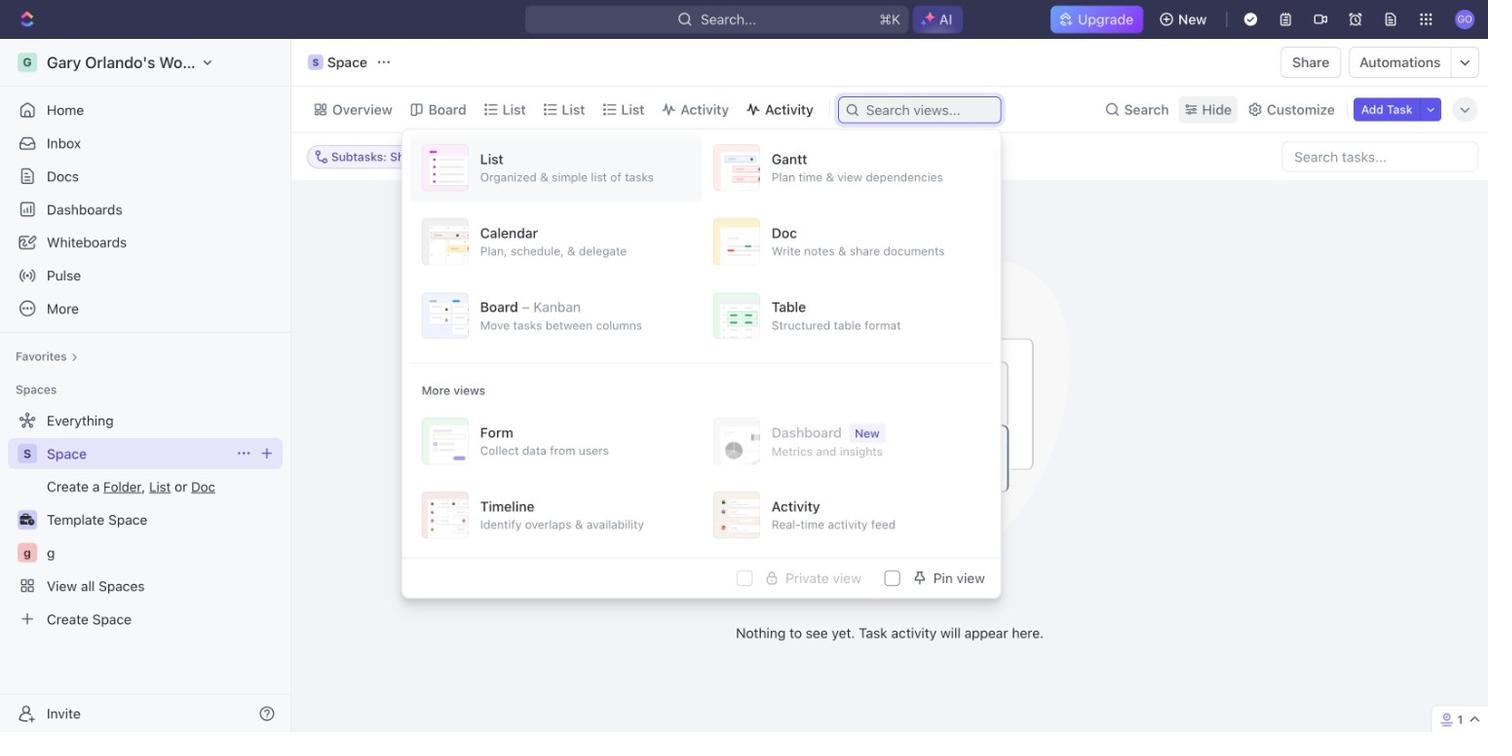 Task type: describe. For each thing, give the bounding box(es) containing it.
tree inside sidebar navigation
[[8, 405, 283, 635]]

form image
[[422, 418, 468, 465]]

list image
[[422, 144, 468, 191]]

Search tasks... text field
[[1283, 142, 1478, 172]]

doc image
[[713, 218, 760, 265]]

calendar image
[[422, 218, 468, 265]]

timeline image
[[422, 492, 468, 539]]

activity image
[[713, 492, 760, 539]]

table image
[[713, 292, 760, 339]]

Search views... text field
[[866, 102, 994, 118]]



Task type: vqa. For each thing, say whether or not it's contained in the screenshot.
Invite
no



Task type: locate. For each thing, give the bounding box(es) containing it.
gantt image
[[713, 144, 760, 191]]

board image
[[422, 292, 468, 339]]

0 vertical spatial space, , element
[[308, 55, 323, 70]]

1 vertical spatial space, , element
[[18, 444, 37, 464]]

1 horizontal spatial space, , element
[[308, 55, 323, 70]]

0 horizontal spatial space, , element
[[18, 444, 37, 464]]

sidebar navigation
[[0, 39, 291, 733]]

tree
[[8, 405, 283, 635]]

space, , element inside tree
[[18, 444, 37, 464]]

space, , element
[[308, 55, 323, 70], [18, 444, 37, 464]]



